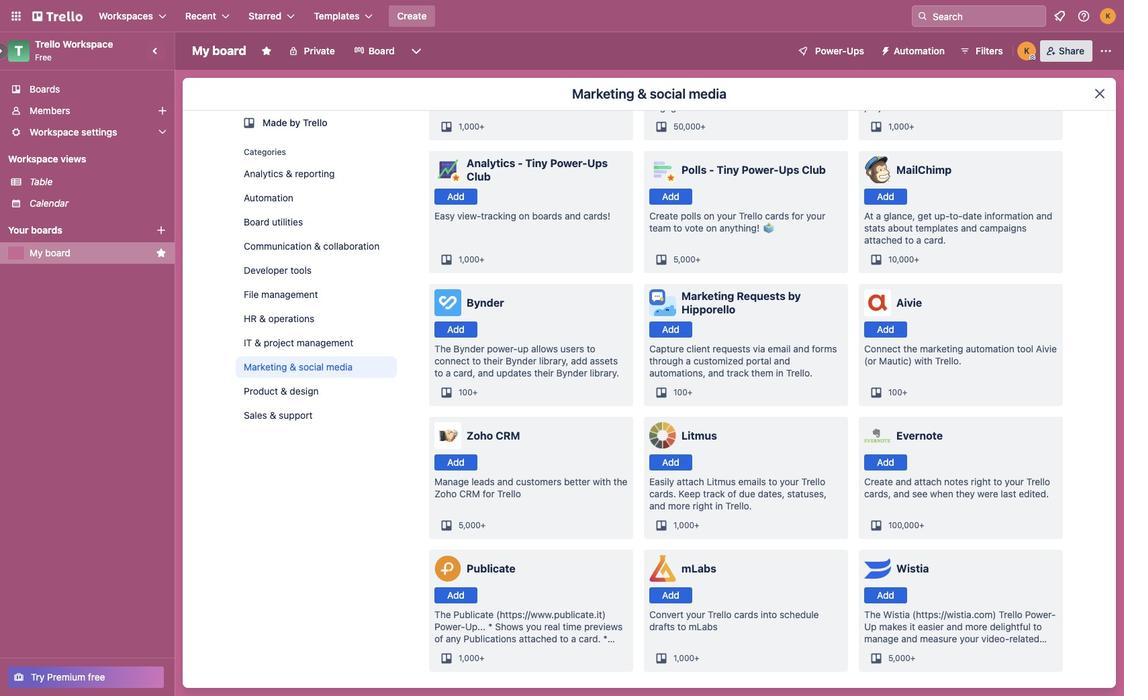 Task type: vqa. For each thing, say whether or not it's contained in the screenshot.
Clear all button
no



Task type: locate. For each thing, give the bounding box(es) containing it.
by right requests
[[788, 290, 801, 302]]

100 for marketing requests by hipporello
[[674, 387, 687, 398]]

2 horizontal spatial track
[[889, 77, 911, 89]]

1,000
[[459, 122, 480, 132], [888, 122, 909, 132], [459, 255, 480, 265], [674, 520, 694, 531], [459, 653, 480, 663], [674, 653, 694, 663]]

100,000
[[888, 520, 919, 531]]

+
[[480, 122, 485, 132], [701, 122, 706, 132], [909, 122, 914, 132], [480, 255, 485, 265], [696, 255, 701, 265], [914, 255, 919, 265], [473, 387, 478, 398], [687, 387, 693, 398], [902, 387, 907, 398], [481, 520, 486, 531], [694, 520, 699, 531], [919, 520, 924, 531], [480, 653, 485, 663], [694, 653, 699, 663], [910, 653, 916, 663]]

0 horizontal spatial -
[[518, 157, 523, 169]]

analytics for analytics - tiny power-ups club
[[467, 157, 515, 169]]

0 horizontal spatial forms
[[501, 77, 526, 89]]

2 vertical spatial marketing
[[244, 361, 287, 373]]

your up last
[[1005, 476, 1024, 488]]

0 horizontal spatial 100 +
[[459, 387, 478, 398]]

trello.
[[935, 355, 962, 367], [786, 367, 813, 379], [726, 500, 752, 512]]

1 horizontal spatial 5,000 +
[[674, 255, 701, 265]]

workspace settings
[[30, 126, 117, 138]]

in inside the easily attach litmus emails to your trello cards. keep track of due dates, statuses, and more right in trello.
[[715, 500, 723, 512]]

workspace down members
[[30, 126, 79, 138]]

0 horizontal spatial club
[[467, 171, 491, 183]]

1,000 +
[[459, 122, 485, 132], [888, 122, 914, 132], [459, 255, 485, 265], [674, 520, 699, 531], [459, 653, 485, 663], [674, 653, 699, 663]]

ups inside "button"
[[847, 45, 864, 56]]

to right tweets
[[712, 77, 720, 89]]

zoho up leads
[[467, 430, 493, 442]]

1 vertical spatial with
[[593, 476, 611, 488]]

mlabs up convert
[[682, 563, 716, 575]]

1 vertical spatial their
[[534, 367, 554, 379]]

0 horizontal spatial of
[[728, 488, 736, 500]]

0 horizontal spatial right
[[434, 89, 455, 101]]

a down connect
[[446, 367, 451, 379]]

2 attach from the left
[[914, 476, 942, 488]]

1 vertical spatial crm
[[459, 488, 480, 500]]

0 horizontal spatial for
[[483, 488, 495, 500]]

in right more
[[715, 500, 723, 512]]

1 horizontal spatial marketing
[[572, 86, 634, 101]]

5,000 + for polls
[[674, 255, 701, 265]]

Board name text field
[[185, 40, 253, 62]]

workspace up table
[[8, 153, 58, 165]]

star or unstar board image
[[261, 46, 272, 56]]

0 horizontal spatial trello.
[[726, 500, 752, 512]]

to left vote
[[674, 222, 682, 234]]

100 for bynder
[[459, 387, 473, 398]]

trello. inside the easily attach litmus emails to your trello cards. keep track of due dates, statuses, and more right in trello.
[[726, 500, 752, 512]]

add for mlabs
[[662, 590, 680, 601]]

2 horizontal spatial 100
[[888, 387, 902, 398]]

to inside at a glance, get up-to-date information and stats about templates and campaigns attached to a card.
[[905, 234, 914, 246]]

members
[[30, 105, 70, 116]]

board link
[[346, 40, 403, 62]]

proofs
[[994, 77, 1022, 89]]

forms inside the create custom forms and collect responses right on your trello board!
[[501, 77, 526, 89]]

create custom forms and collect responses right on your trello board!
[[434, 77, 623, 101]]

0 horizontal spatial my
[[30, 247, 43, 259]]

the up mautic)
[[903, 343, 918, 355]]

2 horizontal spatial 100 +
[[888, 387, 907, 398]]

cards inside attach tweets to cards to manage support issues, feature requests, and community engagement.
[[723, 77, 747, 89]]

0 vertical spatial social
[[650, 86, 686, 101]]

members link
[[0, 100, 175, 122]]

workspace inside trello workspace free
[[63, 38, 113, 50]]

file
[[244, 289, 259, 300]]

stats
[[864, 222, 885, 234]]

1 vertical spatial my
[[30, 247, 43, 259]]

1 vertical spatial keep
[[679, 488, 701, 500]]

in right the proofs on the right top of page
[[1024, 77, 1032, 89]]

Search field
[[928, 6, 1046, 26]]

open information menu image
[[1077, 9, 1091, 23]]

+ for aivie
[[902, 387, 907, 398]]

workspace for views
[[8, 153, 58, 165]]

polls - tiny power-ups club
[[682, 164, 826, 176]]

0 horizontal spatial automation
[[244, 192, 293, 203]]

create inside create and attach notes right to your trello cards, and see when they were last edited.
[[864, 476, 893, 488]]

analytics up tracking
[[467, 157, 515, 169]]

0 horizontal spatial 100
[[459, 387, 473, 398]]

0 vertical spatial forms
[[501, 77, 526, 89]]

1,000 for publicate
[[459, 653, 480, 663]]

forms right email on the right of page
[[812, 343, 837, 355]]

& right it
[[255, 337, 261, 349]]

on left top
[[987, 89, 997, 101]]

+ for zoho crm
[[481, 520, 486, 531]]

trello workspace link
[[35, 38, 113, 50]]

add button up 'the'
[[434, 322, 477, 338]]

0 vertical spatial track
[[889, 77, 911, 89]]

🗳
[[762, 222, 776, 234]]

2 vertical spatial workspace
[[8, 153, 58, 165]]

add for wistia
[[877, 590, 894, 601]]

trello up projects.
[[864, 89, 888, 101]]

1 horizontal spatial keep
[[864, 77, 886, 89]]

100 + down card,
[[459, 387, 478, 398]]

1 horizontal spatial club
[[802, 164, 826, 176]]

0 vertical spatial kendallparks02 (kendallparks02) image
[[1100, 8, 1116, 24]]

kendallparks02 (kendallparks02) image
[[1100, 8, 1116, 24], [1017, 42, 1036, 60]]

sm image
[[875, 40, 894, 59]]

power- up 'cards!'
[[550, 157, 587, 169]]

marketing
[[572, 86, 634, 101], [682, 290, 734, 302], [244, 361, 287, 373]]

into
[[761, 609, 777, 621]]

it & project management
[[244, 337, 353, 349]]

mlabs
[[682, 563, 716, 575], [689, 621, 718, 633]]

1 vertical spatial workspace
[[30, 126, 79, 138]]

1 vertical spatial in
[[776, 367, 784, 379]]

easy view-tracking on boards and cards!
[[434, 210, 610, 222]]

email
[[768, 343, 791, 355]]

& left design
[[281, 385, 287, 397]]

and down "cards."
[[649, 500, 666, 512]]

2 horizontal spatial marketing
[[682, 290, 734, 302]]

kendallparks02 (kendallparks02) image up the proofs on the right top of page
[[1017, 42, 1036, 60]]

track inside the easily attach litmus emails to your trello cards. keep track of due dates, statuses, and more right in trello.
[[703, 488, 725, 500]]

your boards with 1 items element
[[8, 222, 136, 238]]

1 vertical spatial trello.
[[786, 367, 813, 379]]

1 horizontal spatial support
[[798, 77, 832, 89]]

recent button
[[177, 5, 238, 27]]

board
[[368, 45, 395, 56], [244, 216, 269, 228]]

for down leads
[[483, 488, 495, 500]]

workspace down back to home image
[[63, 38, 113, 50]]

1 horizontal spatial right
[[693, 500, 713, 512]]

1 horizontal spatial analytics
[[467, 157, 515, 169]]

add button up manage
[[434, 455, 477, 471]]

power- inside analytics - tiny power-ups club
[[550, 157, 587, 169]]

add button up easily at the bottom
[[649, 455, 692, 471]]

0 vertical spatial cards
[[723, 77, 747, 89]]

trello. down due
[[726, 500, 752, 512]]

last
[[1001, 488, 1016, 500]]

1 vertical spatial media
[[326, 361, 353, 373]]

drafts
[[649, 621, 675, 633]]

1,000 for mlabs
[[674, 653, 694, 663]]

1 horizontal spatial forms
[[812, 343, 837, 355]]

starred
[[248, 10, 282, 21]]

2 vertical spatial in
[[715, 500, 723, 512]]

+ for bynder
[[473, 387, 478, 398]]

100
[[459, 387, 473, 398], [674, 387, 687, 398], [888, 387, 902, 398]]

cards for into
[[734, 609, 758, 621]]

organized
[[922, 89, 965, 101]]

aivie inside connect the marketing automation tool aivie (or mautic) with trello.
[[1036, 343, 1057, 355]]

starred icon image
[[156, 248, 167, 259]]

with down marketing
[[914, 355, 933, 367]]

tools
[[290, 265, 312, 276]]

workspace for settings
[[30, 126, 79, 138]]

due
[[739, 488, 755, 500]]

0 vertical spatial board
[[212, 44, 246, 58]]

workspace inside workspace settings dropdown button
[[30, 126, 79, 138]]

add for marketing requests by hipporello
[[662, 324, 680, 335]]

board left the utilities
[[244, 216, 269, 228]]

0 vertical spatial trello.
[[935, 355, 962, 367]]

with inside connect the marketing automation tool aivie (or mautic) with trello.
[[914, 355, 933, 367]]

share
[[1059, 45, 1085, 56]]

crm
[[496, 430, 520, 442], [459, 488, 480, 500]]

a
[[876, 210, 881, 222], [916, 234, 921, 246], [686, 355, 691, 367], [446, 367, 451, 379]]

and right card,
[[478, 367, 494, 379]]

tiny right the 'polls'
[[717, 164, 739, 176]]

power- left sm icon
[[815, 45, 847, 56]]

connect the marketing automation tool aivie (or mautic) with trello.
[[864, 343, 1057, 367]]

ups for analytics - tiny power-ups club
[[587, 157, 608, 169]]

manage
[[434, 476, 469, 488]]

100 + for marketing requests by hipporello
[[674, 387, 693, 398]]

add board image
[[156, 225, 167, 236]]

cards
[[723, 77, 747, 89], [765, 210, 789, 222], [734, 609, 758, 621]]

create inside button
[[397, 10, 427, 21]]

track up stay
[[889, 77, 911, 89]]

to down convert
[[677, 621, 686, 633]]

0 horizontal spatial kendallparks02 (kendallparks02) image
[[1017, 42, 1036, 60]]

for down the polls - tiny power-ups club
[[792, 210, 804, 222]]

and right email on the right of page
[[793, 343, 809, 355]]

1 vertical spatial right
[[971, 476, 991, 488]]

add button for polls - tiny power-ups club
[[649, 189, 692, 205]]

0 horizontal spatial power-
[[550, 157, 587, 169]]

& right sales
[[270, 410, 276, 421]]

1,000 + for analytics - tiny power-ups club
[[459, 255, 485, 265]]

100 down card,
[[459, 387, 473, 398]]

attach
[[677, 476, 704, 488], [914, 476, 942, 488]]

create inside create polls on your trello cards for your team to vote on anything! 🗳
[[649, 210, 678, 222]]

1 vertical spatial mlabs
[[689, 621, 718, 633]]

0 vertical spatial workspace
[[63, 38, 113, 50]]

+ for publicate
[[480, 653, 485, 663]]

mlabs inside convert your trello cards into schedule drafts to mlabs
[[689, 621, 718, 633]]

0 notifications image
[[1052, 8, 1068, 24]]

0 vertical spatial marketing & social media
[[572, 86, 727, 101]]

card,
[[453, 367, 475, 379]]

communication & collaboration link
[[236, 236, 397, 257]]

& for sales & support link
[[270, 410, 276, 421]]

views
[[61, 153, 86, 165]]

trello up edited.
[[1027, 476, 1050, 488]]

responses
[[578, 77, 623, 89]]

sales
[[244, 410, 267, 421]]

create left custom
[[434, 77, 463, 89]]

add button up polls
[[649, 189, 692, 205]]

1 horizontal spatial crm
[[496, 430, 520, 442]]

- for analytics
[[518, 157, 523, 169]]

trello down custom
[[492, 89, 516, 101]]

to inside create polls on your trello cards for your team to vote on anything! 🗳
[[674, 222, 682, 234]]

marketing left 'issues,'
[[572, 86, 634, 101]]

0 horizontal spatial ups
[[587, 157, 608, 169]]

add button up capture
[[649, 322, 692, 338]]

0 vertical spatial their
[[483, 355, 503, 367]]

mautic)
[[879, 355, 912, 367]]

1 vertical spatial support
[[279, 410, 313, 421]]

information
[[985, 210, 1034, 222]]

product
[[244, 385, 278, 397]]

tiny for polls
[[717, 164, 739, 176]]

100 down mautic)
[[888, 387, 902, 398]]

on down custom
[[457, 89, 468, 101]]

cards left into
[[734, 609, 758, 621]]

1 100 from the left
[[459, 387, 473, 398]]

management up operations
[[261, 289, 318, 300]]

hr & operations
[[244, 313, 314, 324]]

create up customize views icon
[[397, 10, 427, 21]]

the left easily at the bottom
[[614, 476, 628, 488]]

table link
[[30, 175, 167, 189]]

1 horizontal spatial for
[[792, 210, 804, 222]]

analytics down categories
[[244, 168, 283, 179]]

1 horizontal spatial ups
[[779, 164, 799, 176]]

1,000 + for mlabs
[[674, 653, 699, 663]]

trello up anything!
[[739, 210, 763, 222]]

create inside the create custom forms and collect responses right on your trello board!
[[434, 77, 463, 89]]

in right the them
[[776, 367, 784, 379]]

1 horizontal spatial tiny
[[717, 164, 739, 176]]

2 100 from the left
[[674, 387, 687, 398]]

club inside analytics - tiny power-ups club
[[467, 171, 491, 183]]

file management link
[[236, 284, 397, 306]]

1 100 + from the left
[[459, 387, 478, 398]]

0 horizontal spatial marketing
[[244, 361, 287, 373]]

more
[[668, 500, 690, 512]]

their down the power-
[[483, 355, 503, 367]]

0 vertical spatial with
[[914, 355, 933, 367]]

of up stay
[[913, 77, 922, 89]]

0 horizontal spatial keep
[[679, 488, 701, 500]]

it
[[244, 337, 252, 349]]

- inside analytics - tiny power-ups club
[[518, 157, 523, 169]]

back to home image
[[32, 5, 83, 27]]

power-ups button
[[788, 40, 872, 62]]

1,000 + for publicate
[[459, 653, 485, 663]]

100 +
[[459, 387, 478, 398], [674, 387, 693, 398], [888, 387, 907, 398]]

keep inside the keep track of your pageproof proofs in trello to stay organized and on top of projects.
[[864, 77, 886, 89]]

0 horizontal spatial the
[[614, 476, 628, 488]]

+ for analytics - tiny power-ups club
[[480, 255, 485, 265]]

boards down calendar
[[31, 224, 62, 236]]

a left card.
[[916, 234, 921, 246]]

1 horizontal spatial 100 +
[[674, 387, 693, 398]]

1 vertical spatial marketing & social media
[[244, 361, 353, 373]]

add
[[571, 355, 587, 367]]

boards down analytics - tiny power-ups club
[[532, 210, 562, 222]]

create
[[397, 10, 427, 21], [434, 77, 463, 89], [649, 210, 678, 222], [864, 476, 893, 488]]

1 vertical spatial of
[[1017, 89, 1026, 101]]

& right the hr
[[259, 313, 266, 324]]

to left stay
[[891, 89, 899, 101]]

100 + down mautic)
[[888, 387, 907, 398]]

trello up free
[[35, 38, 60, 50]]

0 vertical spatial keep
[[864, 77, 886, 89]]

board utilities
[[244, 216, 303, 228]]

ups inside analytics - tiny power-ups club
[[587, 157, 608, 169]]

your inside create and attach notes right to your trello cards, and see when they were last edited.
[[1005, 476, 1024, 488]]

developer tools link
[[236, 260, 397, 281]]

2 100 + from the left
[[674, 387, 693, 398]]

2 vertical spatial track
[[703, 488, 725, 500]]

add button for litmus
[[649, 455, 692, 471]]

portal
[[746, 355, 772, 367]]

1 horizontal spatial board
[[368, 45, 395, 56]]

100 down 'automations,'
[[674, 387, 687, 398]]

aivie
[[897, 297, 922, 309], [1036, 343, 1057, 355]]

5,000 for polls
[[674, 255, 696, 265]]

bynder up the power-
[[467, 297, 504, 309]]

1,000 + for litmus
[[674, 520, 699, 531]]

1 vertical spatial marketing
[[682, 290, 734, 302]]

projects.
[[864, 101, 902, 113]]

your down custom
[[470, 89, 490, 101]]

boards
[[532, 210, 562, 222], [31, 224, 62, 236]]

add button down wistia
[[864, 588, 907, 604]]

your inside the easily attach litmus emails to your trello cards. keep track of due dates, statuses, and more right in trello.
[[780, 476, 799, 488]]

of left due
[[728, 488, 736, 500]]

leads
[[472, 476, 495, 488]]

by inside marketing requests by hipporello
[[788, 290, 801, 302]]

tiny up easy view-tracking on boards and cards!
[[525, 157, 548, 169]]

-
[[518, 157, 523, 169], [709, 164, 714, 176]]

analytics for analytics & reporting
[[244, 168, 283, 179]]

+ for litmus
[[694, 520, 699, 531]]

create up team at the right top of page
[[649, 210, 678, 222]]

0 horizontal spatial zoho
[[434, 488, 457, 500]]

1 horizontal spatial social
[[650, 86, 686, 101]]

and left see
[[894, 488, 910, 500]]

1 vertical spatial zoho
[[434, 488, 457, 500]]

0 vertical spatial my
[[192, 44, 210, 58]]

2 vertical spatial cards
[[734, 609, 758, 621]]

add button down publicate at left
[[434, 588, 477, 604]]

trello inside the create custom forms and collect responses right on your trello board!
[[492, 89, 516, 101]]

zoho crm
[[467, 430, 520, 442]]

add button up easy
[[434, 189, 477, 205]]

bynder down up
[[506, 355, 537, 367]]

customized
[[694, 355, 744, 367]]

recent
[[185, 10, 216, 21]]

+ for mailchimp
[[914, 255, 919, 265]]

club for analytics - tiny power-ups club
[[467, 171, 491, 183]]

workspaces
[[99, 10, 153, 21]]

trello down 'customers'
[[497, 488, 521, 500]]

your up organized
[[925, 77, 944, 89]]

utilities
[[272, 216, 303, 228]]

board left customize views icon
[[368, 45, 395, 56]]

management down hr & operations link
[[297, 337, 353, 349]]

1 vertical spatial litmus
[[707, 476, 736, 488]]

automation up board utilities
[[244, 192, 293, 203]]

0 vertical spatial 5,000 +
[[674, 255, 701, 265]]

& left 'issues,'
[[637, 86, 647, 101]]

tiny inside analytics - tiny power-ups club
[[525, 157, 548, 169]]

add button for mlabs
[[649, 588, 692, 604]]

1 horizontal spatial -
[[709, 164, 714, 176]]

tiny for analytics
[[525, 157, 548, 169]]

marketing up 'product'
[[244, 361, 287, 373]]

attached
[[864, 234, 903, 246]]

1 vertical spatial board
[[244, 216, 269, 228]]

your inside the create custom forms and collect responses right on your trello board!
[[470, 89, 490, 101]]

for
[[792, 210, 804, 222], [483, 488, 495, 500]]

publicate
[[467, 563, 516, 575]]

glance,
[[884, 210, 915, 222]]

for inside create polls on your trello cards for your team to vote on anything! 🗳
[[792, 210, 804, 222]]

and down "pageproof"
[[968, 89, 984, 101]]

add for bynder
[[447, 324, 465, 335]]

cards for to
[[723, 77, 747, 89]]

crm up 'customers'
[[496, 430, 520, 442]]

by
[[290, 117, 300, 128], [788, 290, 801, 302]]

search image
[[917, 11, 928, 21]]

1 horizontal spatial zoho
[[467, 430, 493, 442]]

1 vertical spatial for
[[483, 488, 495, 500]]

switch to… image
[[9, 9, 23, 23]]

cards inside convert your trello cards into schedule drafts to mlabs
[[734, 609, 758, 621]]

your right convert
[[686, 609, 705, 621]]

board inside text box
[[212, 44, 246, 58]]

1 vertical spatial the
[[614, 476, 628, 488]]

0 horizontal spatial tiny
[[525, 157, 548, 169]]

to down connect
[[434, 367, 443, 379]]

through
[[649, 355, 683, 367]]

trello. down marketing
[[935, 355, 962, 367]]

0 horizontal spatial my board
[[30, 247, 70, 259]]

club for polls - tiny power-ups club
[[802, 164, 826, 176]]

easy
[[434, 210, 455, 222]]

add button for marketing requests by hipporello
[[649, 322, 692, 338]]

in inside the keep track of your pageproof proofs in trello to stay organized and on top of projects.
[[1024, 77, 1032, 89]]

1 horizontal spatial 100
[[674, 387, 687, 398]]

& down it & project management on the left of page
[[290, 361, 296, 373]]

& for hr & operations link
[[259, 313, 266, 324]]

analytics inside analytics - tiny power-ups club
[[467, 157, 515, 169]]

5,000 +
[[674, 255, 701, 265], [459, 520, 486, 531], [888, 653, 916, 663]]

try premium free button
[[8, 667, 164, 688]]

0 vertical spatial support
[[798, 77, 832, 89]]

&
[[637, 86, 647, 101], [286, 168, 292, 179], [314, 240, 321, 252], [259, 313, 266, 324], [255, 337, 261, 349], [290, 361, 296, 373], [281, 385, 287, 397], [270, 410, 276, 421]]

social
[[650, 86, 686, 101], [299, 361, 324, 373]]

1 horizontal spatial board
[[212, 44, 246, 58]]

workspace views
[[8, 153, 86, 165]]

power-
[[487, 343, 518, 355]]

5,000
[[674, 255, 696, 265], [459, 520, 481, 531], [888, 653, 910, 663]]

0 horizontal spatial track
[[703, 488, 725, 500]]

1,000 for litmus
[[674, 520, 694, 531]]

0 horizontal spatial in
[[715, 500, 723, 512]]

kendallparks02 (kendallparks02) image inside primary element
[[1100, 8, 1116, 24]]

trello. inside connect the marketing automation tool aivie (or mautic) with trello.
[[935, 355, 962, 367]]

your
[[925, 77, 944, 89], [470, 89, 490, 101], [717, 210, 736, 222], [806, 210, 826, 222], [780, 476, 799, 488], [1005, 476, 1024, 488], [686, 609, 705, 621]]

power- inside "button"
[[815, 45, 847, 56]]

and inside the create custom forms and collect responses right on your trello board!
[[528, 77, 544, 89]]

ups
[[847, 45, 864, 56], [587, 157, 608, 169], [779, 164, 799, 176]]

track left due
[[703, 488, 725, 500]]

were
[[977, 488, 998, 500]]

0 vertical spatial board
[[368, 45, 395, 56]]

trello left into
[[708, 609, 732, 621]]

3 100 + from the left
[[888, 387, 907, 398]]

+ for evernote
[[919, 520, 924, 531]]

1 horizontal spatial in
[[776, 367, 784, 379]]

+ for polls - tiny power-ups club
[[696, 255, 701, 265]]

hr
[[244, 313, 257, 324]]

0 horizontal spatial with
[[593, 476, 611, 488]]

1 horizontal spatial kendallparks02 (kendallparks02) image
[[1100, 8, 1116, 24]]

trello. down email on the right of page
[[786, 367, 813, 379]]

0 horizontal spatial marketing & social media
[[244, 361, 353, 373]]

analytics inside analytics & reporting link
[[244, 168, 283, 179]]

1 horizontal spatial attach
[[914, 476, 942, 488]]

my board down your boards
[[30, 247, 70, 259]]

0 vertical spatial aivie
[[897, 297, 922, 309]]

templates button
[[306, 5, 381, 27]]

connect
[[434, 355, 470, 367]]

2 horizontal spatial ups
[[847, 45, 864, 56]]

1 attach from the left
[[677, 476, 704, 488]]

5,000 for zoho
[[459, 520, 481, 531]]

wistia
[[897, 563, 929, 575]]

3 100 from the left
[[888, 387, 902, 398]]

keep inside the easily attach litmus emails to your trello cards. keep track of due dates, statuses, and more right in trello.
[[679, 488, 701, 500]]



Task type: describe. For each thing, give the bounding box(es) containing it.
to inside convert your trello cards into schedule drafts to mlabs
[[677, 621, 686, 633]]

dates,
[[758, 488, 785, 500]]

statuses,
[[787, 488, 827, 500]]

0 vertical spatial by
[[290, 117, 300, 128]]

100 + for bynder
[[459, 387, 478, 398]]

100,000 +
[[888, 520, 924, 531]]

power- for polls - tiny power-ups club
[[742, 164, 779, 176]]

& for communication & collaboration link
[[314, 240, 321, 252]]

1 vertical spatial boards
[[31, 224, 62, 236]]

marketing
[[920, 343, 963, 355]]

add for litmus
[[662, 457, 680, 468]]

of inside the easily attach litmus emails to your trello cards. keep track of due dates, statuses, and more right in trello.
[[728, 488, 736, 500]]

analytics & reporting link
[[236, 163, 397, 185]]

your left at
[[806, 210, 826, 222]]

vote
[[685, 222, 704, 234]]

to up card,
[[472, 355, 481, 367]]

workspace navigation collapse icon image
[[146, 42, 165, 60]]

right inside the create custom forms and collect responses right on your trello board!
[[434, 89, 455, 101]]

hipporello
[[682, 304, 736, 316]]

board!
[[518, 89, 547, 101]]

marketing requests by hipporello
[[682, 290, 801, 316]]

board for board
[[368, 45, 395, 56]]

trello inside the keep track of your pageproof proofs in trello to stay organized and on top of projects.
[[864, 89, 888, 101]]

calendar link
[[30, 197, 167, 210]]

add for mailchimp
[[877, 191, 894, 202]]

0 horizontal spatial media
[[326, 361, 353, 373]]

the inside connect the marketing automation tool aivie (or mautic) with trello.
[[903, 343, 918, 355]]

add button for mailchimp
[[864, 189, 907, 205]]

t
[[15, 43, 23, 58]]

0 vertical spatial mlabs
[[682, 563, 716, 575]]

add button for evernote
[[864, 455, 907, 471]]

100 + for aivie
[[888, 387, 907, 398]]

trello inside manage leads and customers better with the zoho crm for trello
[[497, 488, 521, 500]]

board for board utilities
[[244, 216, 269, 228]]

1,000 for analytics - tiny power-ups club
[[459, 255, 480, 265]]

workspaces button
[[91, 5, 175, 27]]

your
[[8, 224, 29, 236]]

and right information
[[1036, 210, 1052, 222]]

and inside manage leads and customers better with the zoho crm for trello
[[497, 476, 513, 488]]

on right vote
[[706, 222, 717, 234]]

and inside the easily attach litmus emails to your trello cards. keep track of due dates, statuses, and more right in trello.
[[649, 500, 666, 512]]

1 vertical spatial social
[[299, 361, 324, 373]]

0 vertical spatial marketing
[[572, 86, 634, 101]]

on inside the keep track of your pageproof proofs in trello to stay organized and on top of projects.
[[987, 89, 997, 101]]

2 horizontal spatial 5,000 +
[[888, 653, 916, 663]]

up
[[518, 343, 529, 355]]

automation
[[966, 343, 1015, 355]]

trello inside convert your trello cards into schedule drafts to mlabs
[[708, 609, 732, 621]]

feature
[[682, 89, 713, 101]]

right inside create and attach notes right to your trello cards, and see when they were last edited.
[[971, 476, 991, 488]]

filters
[[976, 45, 1003, 56]]

1 vertical spatial automation
[[244, 192, 293, 203]]

primary element
[[0, 0, 1124, 32]]

card.
[[924, 234, 946, 246]]

1 horizontal spatial boards
[[532, 210, 562, 222]]

my board inside text box
[[192, 44, 246, 58]]

& for "marketing & social media" link
[[290, 361, 296, 373]]

0 horizontal spatial support
[[279, 410, 313, 421]]

1 horizontal spatial their
[[534, 367, 554, 379]]

- for polls
[[709, 164, 714, 176]]

create for create custom forms and collect responses right on your trello board!
[[434, 77, 463, 89]]

a inside "capture client requests via email and forms through a customized portal and automations, and track them in trello."
[[686, 355, 691, 367]]

create for create polls on your trello cards for your team to vote on anything! 🗳
[[649, 210, 678, 222]]

trello. inside "capture client requests via email and forms through a customized portal and automations, and track them in trello."
[[786, 367, 813, 379]]

add button for bynder
[[434, 322, 477, 338]]

anything!
[[720, 222, 760, 234]]

1 vertical spatial management
[[297, 337, 353, 349]]

(or
[[864, 355, 877, 367]]

share button
[[1040, 40, 1093, 62]]

top
[[1000, 89, 1014, 101]]

attach inside create and attach notes right to your trello cards, and see when they were last edited.
[[914, 476, 942, 488]]

analytics & reporting
[[244, 168, 335, 179]]

ups for polls - tiny power-ups club
[[779, 164, 799, 176]]

cards.
[[649, 488, 676, 500]]

bynder up connect
[[454, 343, 484, 355]]

& for the it & project management link on the left of the page
[[255, 337, 261, 349]]

track inside "capture client requests via email and forms through a customized portal and automations, and track them in trello."
[[727, 367, 749, 379]]

0 vertical spatial management
[[261, 289, 318, 300]]

+ for marketing requests by hipporello
[[687, 387, 693, 398]]

2 horizontal spatial 5,000
[[888, 653, 910, 663]]

this member is an admin of this board. image
[[1029, 54, 1035, 60]]

zoho inside manage leads and customers better with the zoho crm for trello
[[434, 488, 457, 500]]

power-ups
[[815, 45, 864, 56]]

your inside the keep track of your pageproof proofs in trello to stay organized and on top of projects.
[[925, 77, 944, 89]]

add for zoho crm
[[447, 457, 465, 468]]

create polls on your trello cards for your team to vote on anything! 🗳
[[649, 210, 826, 234]]

on right polls
[[704, 210, 715, 222]]

automations,
[[649, 367, 706, 379]]

cards!
[[584, 210, 610, 222]]

trello inside create polls on your trello cards for your team to vote on anything! 🗳
[[739, 210, 763, 222]]

made by trello link
[[236, 109, 397, 136]]

my inside the my board link
[[30, 247, 43, 259]]

create for create and attach notes right to your trello cards, and see when they were last edited.
[[864, 476, 893, 488]]

requests
[[713, 343, 750, 355]]

edited.
[[1019, 488, 1049, 500]]

and down date
[[961, 222, 977, 234]]

add for publicate
[[447, 590, 465, 601]]

a right at
[[876, 210, 881, 222]]

custom
[[466, 77, 498, 89]]

made by trello
[[263, 117, 327, 128]]

t link
[[8, 40, 30, 62]]

for inside manage leads and customers better with the zoho crm for trello
[[483, 488, 495, 500]]

customers
[[516, 476, 562, 488]]

with inside manage leads and customers better with the zoho crm for trello
[[593, 476, 611, 488]]

in inside "capture client requests via email and forms through a customized portal and automations, and track them in trello."
[[776, 367, 784, 379]]

my inside my board text box
[[192, 44, 210, 58]]

attach tweets to cards to manage support issues, feature requests, and community engagement.
[[649, 77, 832, 113]]

to inside the keep track of your pageproof proofs in trello to stay organized and on top of projects.
[[891, 89, 899, 101]]

and up 100,000
[[896, 476, 912, 488]]

product & design
[[244, 385, 319, 397]]

automation inside button
[[894, 45, 945, 56]]

they
[[956, 488, 975, 500]]

settings
[[81, 126, 117, 138]]

add for evernote
[[877, 457, 894, 468]]

issues,
[[649, 89, 679, 101]]

trello inside trello workspace free
[[35, 38, 60, 50]]

trello workspace free
[[35, 38, 113, 62]]

engagement.
[[649, 101, 706, 113]]

your inside convert your trello cards into schedule drafts to mlabs
[[686, 609, 705, 621]]

50,000
[[674, 122, 701, 132]]

library.
[[590, 367, 619, 379]]

show menu image
[[1099, 44, 1113, 58]]

the inside manage leads and customers better with the zoho crm for trello
[[614, 476, 628, 488]]

campaigns
[[980, 222, 1027, 234]]

communication & collaboration
[[244, 240, 380, 252]]

keep track of your pageproof proofs in trello to stay organized and on top of projects.
[[864, 77, 1032, 113]]

add for polls - tiny power-ups club
[[662, 191, 680, 202]]

0 horizontal spatial board
[[45, 247, 70, 259]]

emails
[[738, 476, 766, 488]]

a inside the bynder power-up allows users to connect to their bynder library, add assets to a card, and updates their bynder library.
[[446, 367, 451, 379]]

customize views image
[[410, 44, 423, 58]]

on right tracking
[[519, 210, 530, 222]]

to inside create and attach notes right to your trello cards, and see when they were last edited.
[[994, 476, 1002, 488]]

1 vertical spatial my board
[[30, 247, 70, 259]]

assets
[[590, 355, 618, 367]]

when
[[930, 488, 953, 500]]

forms inside "capture client requests via email and forms through a customized portal and automations, and track them in trello."
[[812, 343, 837, 355]]

via
[[753, 343, 765, 355]]

better
[[564, 476, 590, 488]]

made
[[263, 117, 287, 128]]

add button for aivie
[[864, 322, 907, 338]]

updates
[[497, 367, 532, 379]]

power- for analytics - tiny power-ups club
[[550, 157, 587, 169]]

add for aivie
[[877, 324, 894, 335]]

and down customized
[[708, 367, 724, 379]]

try premium free
[[31, 672, 105, 683]]

& for analytics & reporting link
[[286, 168, 292, 179]]

capture client requests via email and forms through a customized portal and automations, and track them in trello.
[[649, 343, 837, 379]]

crm inside manage leads and customers better with the zoho crm for trello
[[459, 488, 480, 500]]

boards
[[30, 83, 60, 95]]

0 horizontal spatial aivie
[[897, 297, 922, 309]]

+ for mlabs
[[694, 653, 699, 663]]

allows
[[531, 343, 558, 355]]

board utilities link
[[236, 212, 397, 233]]

mailchimp
[[897, 164, 952, 176]]

manage
[[761, 77, 795, 89]]

manage leads and customers better with the zoho crm for trello
[[434, 476, 628, 500]]

project
[[264, 337, 294, 349]]

0 vertical spatial zoho
[[467, 430, 493, 442]]

add for analytics - tiny power-ups club
[[447, 191, 465, 202]]

0 vertical spatial litmus
[[682, 430, 717, 442]]

stay
[[902, 89, 920, 101]]

5,000 + for zoho
[[459, 520, 486, 531]]

attach inside the easily attach litmus emails to your trello cards. keep track of due dates, statuses, and more right in trello.
[[677, 476, 704, 488]]

and inside the keep track of your pageproof proofs in trello to stay organized and on top of projects.
[[968, 89, 984, 101]]

trello inside the easily attach litmus emails to your trello cards. keep track of due dates, statuses, and more right in trello.
[[802, 476, 825, 488]]

date
[[963, 210, 982, 222]]

my board link
[[30, 246, 150, 260]]

community
[[777, 89, 825, 101]]

polls
[[681, 210, 701, 222]]

private
[[304, 45, 335, 56]]

to up the requests,
[[749, 77, 758, 89]]

up-
[[935, 210, 950, 222]]

add button for publicate
[[434, 588, 477, 604]]

+ for wistia
[[910, 653, 916, 663]]

support inside attach tweets to cards to manage support issues, feature requests, and community engagement.
[[798, 77, 832, 89]]

1 horizontal spatial marketing & social media
[[572, 86, 727, 101]]

cards inside create polls on your trello cards for your team to vote on anything! 🗳
[[765, 210, 789, 222]]

100 for aivie
[[888, 387, 902, 398]]

connect
[[864, 343, 901, 355]]

0 vertical spatial of
[[913, 77, 922, 89]]

trello inside create and attach notes right to your trello cards, and see when they were last edited.
[[1027, 476, 1050, 488]]

get
[[918, 210, 932, 222]]

10,000
[[888, 255, 914, 265]]

add button for zoho crm
[[434, 455, 477, 471]]

your up anything!
[[717, 210, 736, 222]]

trello right made
[[303, 117, 327, 128]]

capture
[[649, 343, 684, 355]]

0 horizontal spatial their
[[483, 355, 503, 367]]

track inside the keep track of your pageproof proofs in trello to stay organized and on top of projects.
[[889, 77, 911, 89]]

create for create
[[397, 10, 427, 21]]

to up add on the right
[[587, 343, 595, 355]]

templates
[[314, 10, 360, 21]]

add button for analytics - tiny power-ups club
[[434, 189, 477, 205]]

and inside the bynder power-up allows users to connect to their bynder library, add assets to a card, and updates their bynder library.
[[478, 367, 494, 379]]

requests,
[[715, 89, 756, 101]]

1 horizontal spatial media
[[689, 86, 727, 101]]

and left 'cards!'
[[565, 210, 581, 222]]

free
[[35, 52, 52, 62]]

about
[[888, 222, 913, 234]]

add button for wistia
[[864, 588, 907, 604]]

right inside the easily attach litmus emails to your trello cards. keep track of due dates, statuses, and more right in trello.
[[693, 500, 713, 512]]

pageproof
[[946, 77, 991, 89]]

marketing inside marketing requests by hipporello
[[682, 290, 734, 302]]

& for product & design link
[[281, 385, 287, 397]]

hr & operations link
[[236, 308, 397, 330]]

10,000 +
[[888, 255, 919, 265]]

cards,
[[864, 488, 891, 500]]

and inside attach tweets to cards to manage support issues, feature requests, and community engagement.
[[758, 89, 774, 101]]

requests
[[737, 290, 786, 302]]

and down email on the right of page
[[774, 355, 790, 367]]

on inside the create custom forms and collect responses right on your trello board!
[[457, 89, 468, 101]]

to inside the easily attach litmus emails to your trello cards. keep track of due dates, statuses, and more right in trello.
[[769, 476, 777, 488]]

litmus inside the easily attach litmus emails to your trello cards. keep track of due dates, statuses, and more right in trello.
[[707, 476, 736, 488]]

bynder down add on the right
[[556, 367, 587, 379]]



